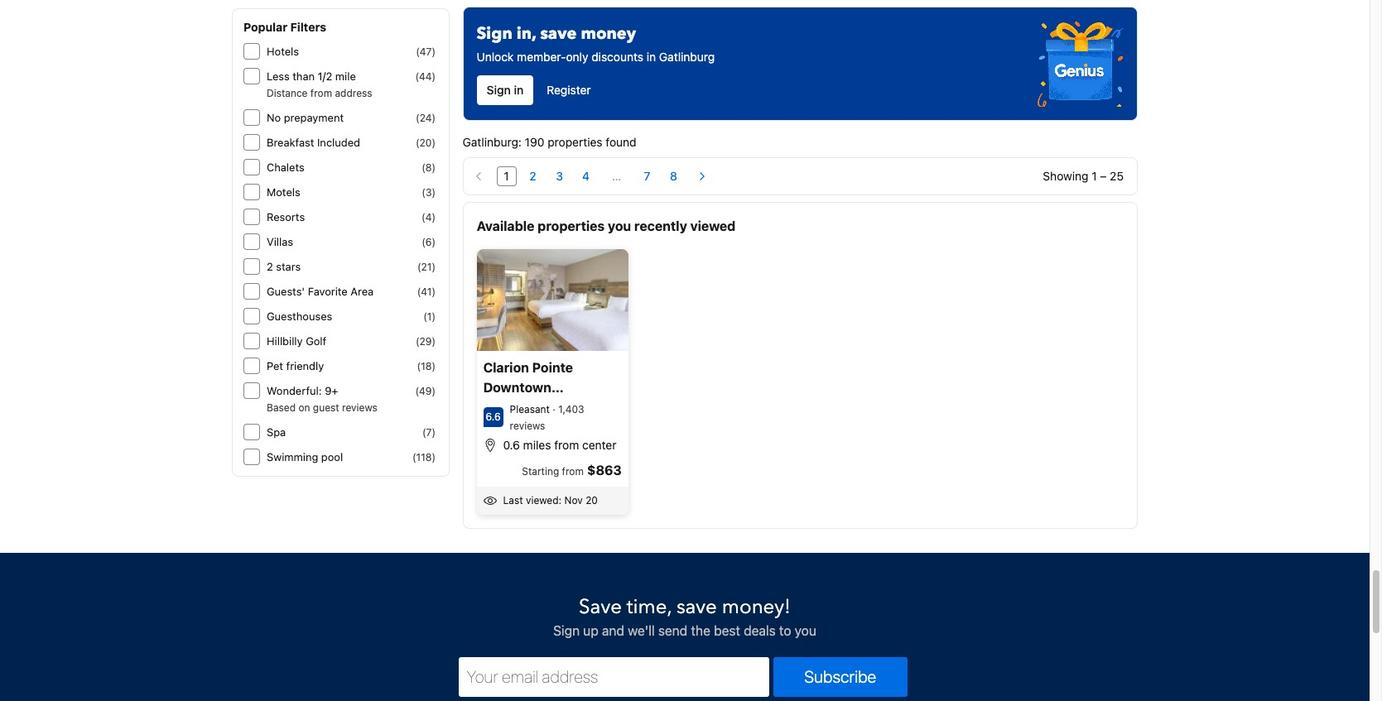 Task type: locate. For each thing, give the bounding box(es) containing it.
breakfast
[[267, 136, 314, 149]]

up
[[583, 623, 599, 638]]

from for address
[[310, 87, 332, 99]]

0 vertical spatial in
[[647, 50, 656, 64]]

only
[[566, 50, 588, 64]]

you right the to
[[795, 623, 817, 638]]

(3)
[[422, 186, 436, 199]]

sign up unlock
[[477, 23, 513, 45]]

0 horizontal spatial in
[[514, 83, 524, 97]]

(7)
[[422, 427, 436, 439]]

breakfast included
[[267, 136, 360, 149]]

you inside save time, save money! sign up and we'll send the best deals to you
[[795, 623, 817, 638]]

save
[[540, 23, 577, 45], [677, 593, 717, 621]]

to
[[779, 623, 791, 638]]

0 vertical spatial save
[[540, 23, 577, 45]]

in right the discounts
[[647, 50, 656, 64]]

save inside sign in, save money unlock member-only discounts in gatlinburg
[[540, 23, 577, 45]]

2 left "3"
[[530, 169, 536, 183]]

in
[[647, 50, 656, 64], [514, 83, 524, 97]]

save inside save time, save money! sign up and we'll send the best deals to you
[[677, 593, 717, 621]]

1 left the 2 button
[[504, 169, 509, 183]]

sign in
[[487, 83, 524, 97]]

in down member-
[[514, 83, 524, 97]]

pointe
[[532, 360, 573, 375]]

popular
[[244, 20, 288, 34]]

(24)
[[416, 112, 436, 124]]

1 vertical spatial 2
[[267, 260, 273, 273]]

1 horizontal spatial 1
[[1092, 169, 1097, 183]]

wonderful: 9+
[[267, 384, 338, 398]]

1 horizontal spatial 2
[[530, 169, 536, 183]]

reviews
[[342, 402, 378, 414], [510, 420, 545, 432]]

the
[[691, 623, 711, 638]]

group
[[463, 162, 717, 192]]

villas
[[267, 235, 293, 248]]

1 left "–"
[[1092, 169, 1097, 183]]

1 horizontal spatial you
[[795, 623, 817, 638]]

money
[[581, 23, 636, 45]]

2 1 from the left
[[1092, 169, 1097, 183]]

distance
[[267, 87, 308, 99]]

golf
[[306, 335, 327, 348]]

1 vertical spatial from
[[554, 438, 579, 452]]

gatlinburg: 190 properties found
[[463, 135, 637, 149]]

2 left stars
[[267, 260, 273, 273]]

save up member-
[[540, 23, 577, 45]]

·
[[550, 403, 558, 415]]

chalets
[[267, 161, 305, 174]]

gatlinburg down downtown
[[483, 400, 551, 415]]

1 horizontal spatial save
[[677, 593, 717, 621]]

clarion
[[483, 360, 529, 375]]

9+
[[325, 384, 338, 398]]

discounts
[[592, 50, 644, 64]]

(49)
[[415, 385, 436, 398]]

2 vertical spatial sign
[[553, 623, 580, 638]]

guests'
[[267, 285, 305, 298]]

0 vertical spatial reviews
[[342, 402, 378, 414]]

included
[[317, 136, 360, 149]]

favorite
[[308, 285, 348, 298]]

sign left up
[[553, 623, 580, 638]]

1 vertical spatial gatlinburg
[[483, 400, 551, 415]]

sign inside sign in, save money unlock member-only discounts in gatlinburg
[[477, 23, 513, 45]]

0 horizontal spatial you
[[608, 219, 631, 234]]

4
[[582, 169, 590, 183]]

pool
[[321, 451, 343, 464]]

time,
[[627, 593, 672, 621]]

properties up 4
[[548, 135, 603, 149]]

0 vertical spatial from
[[310, 87, 332, 99]]

1
[[504, 169, 509, 183], [1092, 169, 1097, 183]]

from up nov
[[562, 465, 584, 478]]

0 horizontal spatial 1
[[504, 169, 509, 183]]

from for $863
[[562, 465, 584, 478]]

1 1 from the left
[[504, 169, 509, 183]]

0 horizontal spatial save
[[540, 23, 577, 45]]

1,403
[[558, 403, 584, 415]]

0 horizontal spatial 2
[[267, 260, 273, 273]]

pet friendly
[[267, 359, 324, 373]]

1 inside button
[[504, 169, 509, 183]]

in,
[[517, 23, 536, 45]]

2 vertical spatial from
[[562, 465, 584, 478]]

center
[[582, 438, 617, 452]]

1 horizontal spatial in
[[647, 50, 656, 64]]

from down 1/2
[[310, 87, 332, 99]]

in inside sign in, save money unlock member-only discounts in gatlinburg
[[647, 50, 656, 64]]

hillbilly golf
[[267, 335, 327, 348]]

reviews right "guest"
[[342, 402, 378, 414]]

from up starting from $863
[[554, 438, 579, 452]]

gatlinburg inside sign in, save money unlock member-only discounts in gatlinburg
[[659, 50, 715, 64]]

2 inside button
[[530, 169, 536, 183]]

gatlinburg
[[659, 50, 715, 64], [483, 400, 551, 415]]

from
[[310, 87, 332, 99], [554, 438, 579, 452], [562, 465, 584, 478]]

properties down 3 'button' at the top
[[538, 219, 605, 234]]

1 vertical spatial properties
[[538, 219, 605, 234]]

starting from $863
[[522, 463, 622, 478]]

0 vertical spatial gatlinburg
[[659, 50, 715, 64]]

you left recently
[[608, 219, 631, 234]]

based on guest reviews
[[267, 402, 378, 414]]

save up the
[[677, 593, 717, 621]]

1 vertical spatial save
[[677, 593, 717, 621]]

prepayment
[[284, 111, 344, 124]]

resorts
[[267, 210, 305, 224]]

2
[[530, 169, 536, 183], [267, 260, 273, 273]]

subscribe
[[804, 667, 877, 686]]

gatlinburg right the discounts
[[659, 50, 715, 64]]

0 vertical spatial sign
[[477, 23, 513, 45]]

1 vertical spatial in
[[514, 83, 524, 97]]

0 vertical spatial you
[[608, 219, 631, 234]]

address
[[335, 87, 372, 99]]

1 horizontal spatial reviews
[[510, 420, 545, 432]]

0 horizontal spatial reviews
[[342, 402, 378, 414]]

1 horizontal spatial gatlinburg
[[659, 50, 715, 64]]

1 vertical spatial you
[[795, 623, 817, 638]]

1 vertical spatial reviews
[[510, 420, 545, 432]]

1 vertical spatial sign
[[487, 83, 511, 97]]

found
[[606, 135, 637, 149]]

sign
[[477, 23, 513, 45], [487, 83, 511, 97], [553, 623, 580, 638]]

0 horizontal spatial gatlinburg
[[483, 400, 551, 415]]

6.6
[[486, 410, 501, 423]]

4 button
[[576, 167, 596, 187]]

190
[[525, 135, 545, 149]]

…
[[612, 169, 621, 183]]

1,403 reviews
[[510, 403, 584, 432]]

no
[[267, 111, 281, 124]]

member-
[[517, 50, 566, 64]]

less
[[267, 70, 290, 83]]

0 vertical spatial 2
[[530, 169, 536, 183]]

gatlinburg:
[[463, 135, 522, 149]]

sign down unlock
[[487, 83, 511, 97]]

from inside starting from $863
[[562, 465, 584, 478]]

reviews down pleasant
[[510, 420, 545, 432]]



Task type: describe. For each thing, give the bounding box(es) containing it.
available properties you recently viewed
[[477, 219, 736, 234]]

subscribe button
[[774, 657, 907, 697]]

6.6 element
[[483, 407, 503, 427]]

stars
[[276, 260, 301, 273]]

(4)
[[422, 211, 436, 224]]

register
[[547, 83, 591, 97]]

less than 1/2 mile
[[267, 70, 356, 83]]

7
[[644, 169, 651, 183]]

showing
[[1043, 169, 1089, 183]]

sign in, save money unlock member-only discounts in gatlinburg
[[477, 23, 715, 64]]

8 button
[[664, 167, 684, 187]]

0.6
[[503, 438, 520, 452]]

filters
[[290, 20, 326, 34]]

guest
[[313, 402, 339, 414]]

spa
[[267, 426, 286, 439]]

guesthouses
[[267, 310, 332, 323]]

no prepayment
[[267, 111, 344, 124]]

sign in link
[[477, 76, 534, 105]]

downtown
[[483, 380, 552, 395]]

1/2
[[318, 70, 332, 83]]

20
[[586, 494, 598, 507]]

save
[[579, 593, 622, 621]]

group containing 1
[[463, 162, 717, 192]]

7 button
[[637, 167, 657, 187]]

wonderful:
[[267, 384, 322, 398]]

guests' favorite area
[[267, 285, 374, 298]]

2 button
[[523, 167, 543, 187]]

viewed:
[[526, 494, 562, 507]]

save for in,
[[540, 23, 577, 45]]

money!
[[722, 593, 791, 621]]

save time, save money! sign up and we'll send the best deals to you
[[553, 593, 817, 638]]

best
[[714, 623, 740, 638]]

(41)
[[417, 286, 436, 298]]

reviews inside 1,403 reviews
[[510, 420, 545, 432]]

gatlinburg inside clarion pointe downtown gatlinburg
[[483, 400, 551, 415]]

available
[[477, 219, 535, 234]]

on
[[298, 402, 310, 414]]

miles
[[523, 438, 551, 452]]

0 vertical spatial properties
[[548, 135, 603, 149]]

(44)
[[415, 70, 436, 83]]

mile
[[335, 70, 356, 83]]

swimming pool
[[267, 451, 343, 464]]

clarion pointe downtown gatlinburg
[[483, 360, 573, 415]]

Your email address email field
[[458, 657, 769, 697]]

(1)
[[423, 311, 436, 323]]

viewed
[[690, 219, 736, 234]]

motels
[[267, 186, 300, 199]]

register link
[[547, 76, 591, 105]]

2 for 2
[[530, 169, 536, 183]]

(47)
[[416, 46, 436, 58]]

we'll
[[628, 623, 655, 638]]

3 button
[[550, 167, 569, 187]]

(8)
[[422, 162, 436, 174]]

distance from address
[[267, 87, 372, 99]]

2 for 2 stars
[[267, 260, 273, 273]]

send
[[658, 623, 688, 638]]

hotels
[[267, 45, 299, 58]]

save for time,
[[677, 593, 717, 621]]

(6)
[[422, 236, 436, 248]]

starting
[[522, 465, 559, 478]]

sign for in
[[487, 83, 511, 97]]

0.6 miles from center
[[503, 438, 617, 452]]

and
[[602, 623, 624, 638]]

hillbilly
[[267, 335, 303, 348]]

sign for in,
[[477, 23, 513, 45]]

deals
[[744, 623, 776, 638]]

friendly
[[286, 359, 324, 373]]

8
[[670, 169, 677, 183]]

last viewed: nov 20
[[503, 494, 598, 507]]

(29)
[[416, 335, 436, 348]]

pleasant element
[[510, 403, 550, 415]]

pleasant
[[510, 403, 550, 415]]

than
[[293, 70, 315, 83]]

sign inside save time, save money! sign up and we'll send the best deals to you
[[553, 623, 580, 638]]

sign in, save money image
[[1038, 21, 1124, 107]]

(21)
[[417, 261, 436, 273]]

(118)
[[412, 451, 436, 464]]

nov
[[564, 494, 583, 507]]

showing 1 – 25
[[1043, 169, 1124, 183]]

recently
[[634, 219, 687, 234]]

1 button
[[497, 167, 516, 187]]

(18)
[[417, 360, 436, 373]]



Task type: vqa. For each thing, say whether or not it's contained in the screenshot.
save within the Save time, save money! Sign up and we'll send the best deals to you
yes



